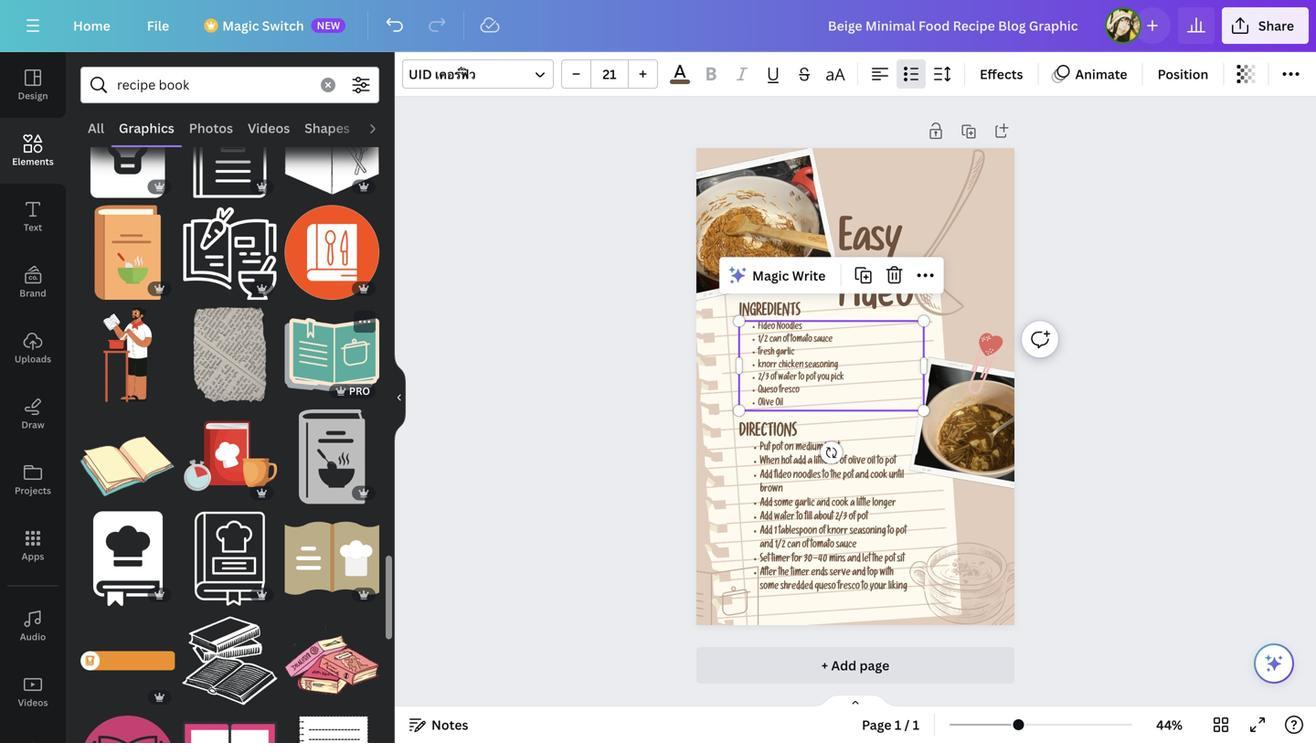 Task type: vqa. For each thing, say whether or not it's contained in the screenshot.
Chef Looking at Recipes image
yes



Task type: describe. For each thing, give the bounding box(es) containing it.
1 horizontal spatial videos
[[248, 119, 290, 137]]

#725039 image
[[670, 80, 690, 84]]

photos
[[189, 119, 233, 137]]

top
[[867, 569, 878, 579]]

animate
[[1075, 65, 1128, 83]]

share button
[[1222, 7, 1309, 44]]

chef looking at recipes image
[[80, 307, 175, 402]]

1 horizontal spatial cook
[[871, 471, 888, 482]]

30-
[[804, 555, 818, 565]]

tablespoon
[[779, 527, 817, 537]]

44% button
[[1140, 710, 1199, 740]]

/
[[905, 716, 910, 734]]

and left top
[[852, 569, 866, 579]]

fideo for fideo noodles 1/2 can of tomato sauce fresh garlic knorr chicken seasoning 2/3 of water to pot you pick queso fresco olive oil
[[758, 323, 775, 333]]

page
[[862, 716, 892, 734]]

brand
[[19, 287, 46, 299]]

apps button
[[0, 513, 66, 579]]

to right oil
[[877, 457, 884, 468]]

add inside button
[[831, 657, 857, 674]]

recipe book with coffee cup and chronometer image
[[183, 409, 277, 504]]

oil
[[776, 399, 783, 409]]

recipe book icon image
[[285, 205, 379, 300]]

recipe book cooking menu restaurant element image
[[285, 716, 379, 743]]

oil
[[867, 457, 876, 468]]

1 horizontal spatial little
[[857, 499, 871, 509]]

projects
[[15, 484, 51, 497]]

text button
[[0, 184, 66, 250]]

water inside the put pot on medium heat when hot add a little bit of olive oil to pot add fideo noodles to the pot and cook until brown add some garlic and cook a little longer add water to fill about 2/3 of pot add 1 tablespoon of knorr seasoning to pot and 1/2 can of tomato sauce set timer for 30-40 mins and let the pot sit after the timer ends serve and top with some shredded queso fresco to your liking
[[774, 513, 795, 523]]

pro
[[349, 384, 370, 397]]

graphics
[[119, 119, 174, 137]]

set
[[760, 555, 770, 565]]

fideo noodles 1/2 can of tomato sauce fresh garlic knorr chicken seasoning 2/3 of water to pot you pick queso fresco olive oil
[[758, 323, 844, 409]]

1 vertical spatial some
[[760, 583, 779, 593]]

easy
[[839, 223, 903, 265]]

magic switch
[[222, 17, 304, 34]]

2 vertical spatial the
[[779, 569, 789, 579]]

longer
[[872, 499, 896, 509]]

recipe book isolated icon image
[[285, 103, 379, 198]]

apps
[[22, 550, 44, 563]]

elements button
[[0, 118, 66, 184]]

for
[[792, 555, 802, 565]]

uploads button
[[0, 315, 66, 381]]

pot right about
[[857, 513, 868, 523]]

recipes book ii icon image
[[80, 205, 175, 300]]

fideo for fideo
[[839, 279, 914, 321]]

queso
[[758, 387, 778, 396]]

share
[[1259, 17, 1294, 34]]

– – number field
[[597, 65, 623, 83]]

fresco inside the put pot on medium heat when hot add a little bit of olive oil to pot add fideo noodles to the pot and cook until brown add some garlic and cook a little longer add water to fill about 2/3 of pot add 1 tablespoon of knorr seasoning to pot and 1/2 can of tomato sauce set timer for 30-40 mins and let the pot sit after the timer ends serve and top with some shredded queso fresco to your liking
[[838, 583, 860, 593]]

sauce inside the put pot on medium heat when hot add a little bit of olive oil to pot add fideo noodles to the pot and cook until brown add some garlic and cook a little longer add water to fill about 2/3 of pot add 1 tablespoon of knorr seasoning to pot and 1/2 can of tomato sauce set timer for 30-40 mins and let the pot sit after the timer ends serve and top with some shredded queso fresco to your liking
[[836, 541, 857, 551]]

40
[[818, 555, 828, 565]]

let
[[863, 555, 871, 565]]

photos button
[[182, 111, 240, 145]]

home
[[73, 17, 110, 34]]

olive
[[758, 399, 774, 409]]

write
[[792, 267, 826, 284]]

fresh
[[758, 348, 775, 358]]

with
[[880, 569, 894, 579]]

sit
[[897, 555, 905, 565]]

of right bit at the bottom right
[[840, 457, 847, 468]]

uid เคอร์ฟิว button
[[402, 59, 554, 89]]

#725039 image
[[670, 80, 690, 84]]

file
[[147, 17, 169, 34]]

sauce inside fideo noodles 1/2 can of tomato sauce fresh garlic knorr chicken seasoning 2/3 of water to pot you pick queso fresco olive oil
[[814, 336, 833, 345]]

audio inside side panel tab list
[[20, 631, 46, 643]]

page
[[860, 657, 890, 674]]

1 horizontal spatial 1
[[895, 716, 902, 734]]

1 horizontal spatial the
[[831, 471, 841, 482]]

notes button
[[402, 710, 476, 740]]

add
[[794, 457, 806, 468]]

effects
[[980, 65, 1023, 83]]

side panel tab list
[[0, 52, 66, 743]]

fill
[[805, 513, 812, 523]]

page 1 / 1
[[862, 716, 920, 734]]

fideo
[[774, 471, 792, 482]]

to right noodles
[[823, 471, 829, 482]]

liking
[[888, 583, 908, 593]]

uploads
[[14, 353, 51, 365]]

book icon image
[[183, 716, 277, 743]]

can inside fideo noodles 1/2 can of tomato sauce fresh garlic knorr chicken seasoning 2/3 of water to pot you pick queso fresco olive oil
[[770, 336, 782, 345]]

recipe book button image
[[80, 614, 175, 708]]

recipe, recipe book, cooking icon image
[[80, 716, 175, 743]]

0 vertical spatial timer
[[772, 555, 790, 565]]

1 horizontal spatial a
[[850, 499, 855, 509]]

1 vertical spatial the
[[873, 555, 883, 565]]

1/2 inside the put pot on medium heat when hot add a little bit of olive oil to pot add fideo noodles to the pot and cook until brown add some garlic and cook a little longer add water to fill about 2/3 of pot add 1 tablespoon of knorr seasoning to pot and 1/2 can of tomato sauce set timer for 30-40 mins and let the pot sit after the timer ends serve and top with some shredded queso fresco to your liking
[[775, 541, 786, 551]]

about
[[814, 513, 834, 523]]

and up about
[[817, 499, 830, 509]]

design button
[[0, 52, 66, 118]]

to left your
[[862, 583, 868, 593]]

elements
[[12, 155, 54, 168]]

after
[[760, 569, 777, 579]]

animate button
[[1046, 59, 1135, 89]]

noodles
[[793, 471, 821, 482]]

0 horizontal spatial videos button
[[0, 659, 66, 725]]

main menu bar
[[0, 0, 1316, 52]]

put
[[760, 443, 771, 454]]

chicken
[[779, 361, 804, 371]]

videos inside side panel tab list
[[18, 697, 48, 709]]

shredded
[[781, 583, 813, 593]]

fresco inside fideo noodles 1/2 can of tomato sauce fresh garlic knorr chicken seasoning 2/3 of water to pot you pick queso fresco olive oil
[[779, 387, 800, 396]]

to inside fideo noodles 1/2 can of tomato sauce fresh garlic knorr chicken seasoning 2/3 of water to pot you pick queso fresco olive oil
[[799, 374, 805, 383]]

pick
[[831, 374, 844, 383]]

design
[[18, 90, 48, 102]]

+
[[822, 657, 828, 674]]

brown
[[760, 485, 783, 496]]

mins
[[829, 555, 846, 565]]

noodles
[[777, 323, 802, 333]]

uid
[[409, 65, 432, 83]]

of down about
[[819, 527, 826, 537]]

brand button
[[0, 250, 66, 315]]

+ add page
[[822, 657, 890, 674]]

new
[[317, 18, 340, 32]]

position button
[[1151, 59, 1216, 89]]

magic for magic switch
[[222, 17, 259, 34]]

0 horizontal spatial little
[[814, 457, 828, 468]]



Task type: locate. For each thing, give the bounding box(es) containing it.
of
[[783, 336, 789, 345], [771, 374, 777, 383], [840, 457, 847, 468], [849, 513, 856, 523], [819, 527, 826, 537], [802, 541, 809, 551]]

1 vertical spatial little
[[857, 499, 871, 509]]

canva assistant image
[[1263, 653, 1285, 675]]

water down chicken
[[778, 374, 797, 383]]

1 vertical spatial fresco
[[838, 583, 860, 593]]

1/2 up fresh
[[758, 336, 768, 345]]

hot
[[781, 457, 792, 468]]

1 vertical spatial videos button
[[0, 659, 66, 725]]

garlic up fill
[[795, 499, 815, 509]]

the right let
[[873, 555, 883, 565]]

2/3
[[758, 374, 769, 383], [835, 513, 847, 523]]

fideo inside fideo noodles 1/2 can of tomato sauce fresh garlic knorr chicken seasoning 2/3 of water to pot you pick queso fresco olive oil
[[758, 323, 775, 333]]

magic inside 'main' menu bar
[[222, 17, 259, 34]]

to down chicken
[[799, 374, 805, 383]]

audio button down apps at the left bottom of the page
[[0, 593, 66, 659]]

add
[[760, 471, 773, 482], [760, 499, 773, 509], [760, 513, 773, 523], [760, 527, 773, 537], [831, 657, 857, 674]]

audio right the shapes
[[365, 119, 401, 137]]

magic for magic write
[[752, 267, 789, 284]]

0 vertical spatial a
[[808, 457, 812, 468]]

garlic inside fideo noodles 1/2 can of tomato sauce fresh garlic knorr chicken seasoning 2/3 of water to pot you pick queso fresco olive oil
[[776, 348, 795, 358]]

0 vertical spatial tomato
[[791, 336, 812, 345]]

projects button
[[0, 447, 66, 513]]

0 horizontal spatial audio button
[[0, 593, 66, 659]]

1 horizontal spatial knorr
[[827, 527, 848, 537]]

pot left on
[[772, 443, 783, 454]]

of right about
[[849, 513, 856, 523]]

water inside fideo noodles 1/2 can of tomato sauce fresh garlic knorr chicken seasoning 2/3 of water to pot you pick queso fresco olive oil
[[778, 374, 797, 383]]

0 horizontal spatial a
[[808, 457, 812, 468]]

1 vertical spatial garlic
[[795, 499, 815, 509]]

0 vertical spatial videos button
[[240, 111, 297, 145]]

to down the longer
[[888, 527, 894, 537]]

0 horizontal spatial timer
[[772, 555, 790, 565]]

1 horizontal spatial fideo
[[839, 279, 914, 321]]

fideo down ingredients
[[758, 323, 775, 333]]

magic write button
[[723, 261, 833, 290]]

sauce up you
[[814, 336, 833, 345]]

0 horizontal spatial knorr
[[758, 361, 777, 371]]

1 vertical spatial audio button
[[0, 593, 66, 659]]

1 vertical spatial timer
[[791, 569, 810, 579]]

seasoning inside the put pot on medium heat when hot add a little bit of olive oil to pot add fideo noodles to the pot and cook until brown add some garlic and cook a little longer add water to fill about 2/3 of pot add 1 tablespoon of knorr seasoning to pot and 1/2 can of tomato sauce set timer for 30-40 mins and let the pot sit after the timer ends serve and top with some shredded queso fresco to your liking
[[850, 527, 886, 537]]

show pages image
[[812, 694, 899, 708]]

of down noodles at the top of the page
[[783, 336, 789, 345]]

+ add page button
[[697, 647, 1015, 684]]

pot left sit on the right
[[885, 555, 896, 565]]

pot up sit on the right
[[896, 527, 907, 537]]

0 vertical spatial seasoning
[[805, 361, 838, 371]]

the right 'after'
[[779, 569, 789, 579]]

all
[[88, 119, 104, 137]]

0 horizontal spatial audio
[[20, 631, 46, 643]]

pot up until
[[885, 457, 896, 468]]

2 horizontal spatial 1
[[913, 716, 920, 734]]

uid เคอร์ฟิว
[[409, 65, 476, 83]]

sauce
[[814, 336, 833, 345], [836, 541, 857, 551]]

0 horizontal spatial 1/2
[[758, 336, 768, 345]]

magic write
[[752, 267, 826, 284]]

knorr inside fideo noodles 1/2 can of tomato sauce fresh garlic knorr chicken seasoning 2/3 of water to pot you pick queso fresco olive oil
[[758, 361, 777, 371]]

can inside the put pot on medium heat when hot add a little bit of olive oil to pot add fideo noodles to the pot and cook until brown add some garlic and cook a little longer add water to fill about 2/3 of pot add 1 tablespoon of knorr seasoning to pot and 1/2 can of tomato sauce set timer for 30-40 mins and let the pot sit after the timer ends serve and top with some shredded queso fresco to your liking
[[787, 541, 801, 551]]

1 horizontal spatial seasoning
[[850, 527, 886, 537]]

magic left switch
[[222, 17, 259, 34]]

tomato inside the put pot on medium heat when hot add a little bit of olive oil to pot add fideo noodles to the pot and cook until brown add some garlic and cook a little longer add water to fill about 2/3 of pot add 1 tablespoon of knorr seasoning to pot and 1/2 can of tomato sauce set timer for 30-40 mins and let the pot sit after the timer ends serve and top with some shredded queso fresco to your liking
[[811, 541, 834, 551]]

1 vertical spatial magic
[[752, 267, 789, 284]]

switch
[[262, 17, 304, 34]]

and down the "olive"
[[856, 471, 869, 482]]

1 vertical spatial audio
[[20, 631, 46, 643]]

1 vertical spatial water
[[774, 513, 795, 523]]

1 inside the put pot on medium heat when hot add a little bit of olive oil to pot add fideo noodles to the pot and cook until brown add some garlic and cook a little longer add water to fill about 2/3 of pot add 1 tablespoon of knorr seasoning to pot and 1/2 can of tomato sauce set timer for 30-40 mins and let the pot sit after the timer ends serve and top with some shredded queso fresco to your liking
[[774, 527, 777, 537]]

garlic up chicken
[[776, 348, 795, 358]]

0 horizontal spatial cook
[[832, 499, 849, 509]]

knorr down fresh
[[758, 361, 777, 371]]

0 horizontal spatial magic
[[222, 17, 259, 34]]

2/3 inside the put pot on medium heat when hot add a little bit of olive oil to pot add fideo noodles to the pot and cook until brown add some garlic and cook a little longer add water to fill about 2/3 of pot add 1 tablespoon of knorr seasoning to pot and 1/2 can of tomato sauce set timer for 30-40 mins and let the pot sit after the timer ends serve and top with some shredded queso fresco to your liking
[[835, 513, 847, 523]]

of up '30-'
[[802, 541, 809, 551]]

0 vertical spatial magic
[[222, 17, 259, 34]]

0 vertical spatial sauce
[[814, 336, 833, 345]]

Design title text field
[[813, 7, 1098, 44]]

0 horizontal spatial seasoning
[[805, 361, 838, 371]]

เคอร์ฟิว
[[435, 65, 476, 83]]

0 horizontal spatial 1
[[774, 527, 777, 537]]

cook up about
[[832, 499, 849, 509]]

draw button
[[0, 381, 66, 447]]

0 vertical spatial audio button
[[357, 111, 408, 145]]

1/2 inside fideo noodles 1/2 can of tomato sauce fresh garlic knorr chicken seasoning 2/3 of water to pot you pick queso fresco olive oil
[[758, 336, 768, 345]]

sauce up mins
[[836, 541, 857, 551]]

knorr inside the put pot on medium heat when hot add a little bit of olive oil to pot add fideo noodles to the pot and cook until brown add some garlic and cook a little longer add water to fill about 2/3 of pot add 1 tablespoon of knorr seasoning to pot and 1/2 can of tomato sauce set timer for 30-40 mins and let the pot sit after the timer ends serve and top with some shredded queso fresco to your liking
[[827, 527, 848, 537]]

and
[[856, 471, 869, 482], [817, 499, 830, 509], [760, 541, 773, 551], [847, 555, 861, 565], [852, 569, 866, 579]]

1 horizontal spatial timer
[[791, 569, 810, 579]]

0 horizontal spatial fresco
[[779, 387, 800, 396]]

pot left you
[[806, 374, 816, 383]]

0 vertical spatial cook
[[871, 471, 888, 482]]

a right add
[[808, 457, 812, 468]]

olive
[[848, 457, 866, 468]]

0 horizontal spatial can
[[770, 336, 782, 345]]

shapes
[[305, 119, 350, 137]]

queso
[[815, 583, 836, 593]]

2/3 up queso
[[758, 374, 769, 383]]

2 horizontal spatial the
[[873, 555, 883, 565]]

little
[[814, 457, 828, 468], [857, 499, 871, 509]]

fresco up oil
[[779, 387, 800, 396]]

ingredients
[[739, 305, 801, 321]]

on
[[785, 443, 794, 454]]

to
[[799, 374, 805, 383], [877, 457, 884, 468], [823, 471, 829, 482], [797, 513, 803, 523], [888, 527, 894, 537], [862, 583, 868, 593]]

1 vertical spatial videos
[[18, 697, 48, 709]]

0 horizontal spatial videos
[[18, 697, 48, 709]]

1 horizontal spatial videos button
[[240, 111, 297, 145]]

2/3 inside fideo noodles 1/2 can of tomato sauce fresh garlic knorr chicken seasoning 2/3 of water to pot you pick queso fresco olive oil
[[758, 374, 769, 383]]

bit
[[830, 457, 838, 468]]

seasoning
[[805, 361, 838, 371], [850, 527, 886, 537]]

1 horizontal spatial sauce
[[836, 541, 857, 551]]

tomato inside fideo noodles 1/2 can of tomato sauce fresh garlic knorr chicken seasoning 2/3 of water to pot you pick queso fresco olive oil
[[791, 336, 812, 345]]

can up for
[[787, 541, 801, 551]]

directions
[[739, 426, 797, 442]]

0 vertical spatial 2/3
[[758, 374, 769, 383]]

a
[[808, 457, 812, 468], [850, 499, 855, 509]]

until
[[889, 471, 904, 482]]

1 horizontal spatial can
[[787, 541, 801, 551]]

shapes button
[[297, 111, 357, 145]]

1 vertical spatial 1/2
[[775, 541, 786, 551]]

graphics button
[[112, 111, 182, 145]]

0 vertical spatial little
[[814, 457, 828, 468]]

audio down apps at the left bottom of the page
[[20, 631, 46, 643]]

text
[[24, 221, 42, 234]]

1 vertical spatial can
[[787, 541, 801, 551]]

0 vertical spatial 1/2
[[758, 336, 768, 345]]

1 vertical spatial sauce
[[836, 541, 857, 551]]

0 vertical spatial water
[[778, 374, 797, 383]]

of up queso
[[771, 374, 777, 383]]

to left fill
[[797, 513, 803, 523]]

1 horizontal spatial audio
[[365, 119, 401, 137]]

some down 'after'
[[760, 583, 779, 593]]

cook down oil
[[871, 471, 888, 482]]

fideo
[[839, 279, 914, 321], [758, 323, 775, 333]]

the
[[831, 471, 841, 482], [873, 555, 883, 565], [779, 569, 789, 579]]

can
[[770, 336, 782, 345], [787, 541, 801, 551]]

0 vertical spatial garlic
[[776, 348, 795, 358]]

magic inside button
[[752, 267, 789, 284]]

and left let
[[847, 555, 861, 565]]

laddle icon image
[[875, 145, 1050, 329]]

1 vertical spatial seasoning
[[850, 527, 886, 537]]

draw
[[21, 419, 44, 431]]

magic
[[222, 17, 259, 34], [752, 267, 789, 284]]

pro group
[[285, 307, 379, 402]]

0 vertical spatial can
[[770, 336, 782, 345]]

home link
[[59, 7, 125, 44]]

videos button
[[240, 111, 297, 145], [0, 659, 66, 725]]

1 vertical spatial tomato
[[811, 541, 834, 551]]

water
[[778, 374, 797, 383], [774, 513, 795, 523]]

knorr down about
[[827, 527, 848, 537]]

little left bit at the bottom right
[[814, 457, 828, 468]]

serve
[[830, 569, 851, 579]]

garlic inside the put pot on medium heat when hot add a little bit of olive oil to pot add fideo noodles to the pot and cook until brown add some garlic and cook a little longer add water to fill about 2/3 of pot add 1 tablespoon of knorr seasoning to pot and 1/2 can of tomato sauce set timer for 30-40 mins and let the pot sit after the timer ends serve and top with some shredded queso fresco to your liking
[[795, 499, 815, 509]]

textured father's day ripped book page image
[[183, 307, 277, 402]]

1 left tablespoon
[[774, 527, 777, 537]]

magic up ingredients
[[752, 267, 789, 284]]

position
[[1158, 65, 1209, 83]]

0 vertical spatial some
[[774, 499, 793, 509]]

0 vertical spatial audio
[[365, 119, 401, 137]]

1 horizontal spatial 2/3
[[835, 513, 847, 523]]

green cookbook icon isolated on white background. cooking book icon. recipe book. fork and knife icons. cutlery symbol. long shadow style. vector illustration image
[[285, 307, 379, 402]]

0 vertical spatial fresco
[[779, 387, 800, 396]]

ends
[[811, 569, 828, 579]]

1 vertical spatial 2/3
[[835, 513, 847, 523]]

file button
[[132, 7, 184, 44]]

pot inside fideo noodles 1/2 can of tomato sauce fresh garlic knorr chicken seasoning 2/3 of water to pot you pick queso fresco olive oil
[[806, 374, 816, 383]]

some down brown
[[774, 499, 793, 509]]

seasoning up let
[[850, 527, 886, 537]]

cook
[[871, 471, 888, 482], [832, 499, 849, 509]]

notes
[[431, 716, 468, 734]]

0 vertical spatial the
[[831, 471, 841, 482]]

seasoning up you
[[805, 361, 838, 371]]

audio button right the shapes
[[357, 111, 408, 145]]

1 horizontal spatial magic
[[752, 267, 789, 284]]

hide image
[[394, 354, 406, 442]]

when
[[760, 457, 780, 468]]

a left the longer
[[850, 499, 855, 509]]

44%
[[1156, 716, 1183, 734]]

you
[[818, 374, 830, 383]]

timer right set
[[772, 555, 790, 565]]

1 vertical spatial fideo
[[758, 323, 775, 333]]

1 horizontal spatial fresco
[[838, 583, 860, 593]]

your
[[870, 583, 887, 593]]

fresco
[[779, 387, 800, 396], [838, 583, 860, 593]]

0 horizontal spatial sauce
[[814, 336, 833, 345]]

0 horizontal spatial 2/3
[[758, 374, 769, 383]]

0 horizontal spatial fideo
[[758, 323, 775, 333]]

timer
[[772, 555, 790, 565], [791, 569, 810, 579]]

water up tablespoon
[[774, 513, 795, 523]]

Search elements search field
[[117, 68, 310, 102]]

1 vertical spatial a
[[850, 499, 855, 509]]

0 vertical spatial knorr
[[758, 361, 777, 371]]

0 horizontal spatial the
[[779, 569, 789, 579]]

1 left the /
[[895, 716, 902, 734]]

1/2 down tablespoon
[[775, 541, 786, 551]]

1 horizontal spatial 1/2
[[775, 541, 786, 551]]

the down bit at the bottom right
[[831, 471, 841, 482]]

seasoning inside fideo noodles 1/2 can of tomato sauce fresh garlic knorr chicken seasoning 2/3 of water to pot you pick queso fresco olive oil
[[805, 361, 838, 371]]

and up set
[[760, 541, 773, 551]]

effects button
[[973, 59, 1031, 89]]

grey line cookbook icon isolated on white background. cooking book icon. recipe book. fork and knife icons. cutlery symbol.  vector illustration image
[[664, 566, 759, 638]]

recipe book image
[[285, 511, 379, 606]]

0 vertical spatial fideo
[[839, 279, 914, 321]]

tomato up 40
[[811, 541, 834, 551]]

little left the longer
[[857, 499, 871, 509]]

1 right the /
[[913, 716, 920, 734]]

group
[[561, 59, 658, 89], [80, 103, 175, 198], [183, 103, 277, 198], [285, 103, 379, 198], [80, 194, 175, 300], [183, 194, 277, 300], [285, 194, 379, 300], [80, 296, 175, 402], [183, 296, 277, 402], [183, 398, 277, 504], [285, 398, 379, 504], [80, 409, 175, 504], [80, 500, 175, 606], [183, 500, 277, 606], [285, 500, 379, 606], [80, 603, 175, 708], [183, 603, 277, 708], [285, 603, 379, 708], [80, 705, 175, 743], [183, 705, 277, 743], [285, 705, 379, 743]]

videos
[[248, 119, 290, 137], [18, 697, 48, 709]]

0 vertical spatial videos
[[248, 119, 290, 137]]

audio button
[[357, 111, 408, 145], [0, 593, 66, 659]]

timer down for
[[791, 569, 810, 579]]

put pot on medium heat when hot add a little bit of olive oil to pot add fideo noodles to the pot and cook until brown add some garlic and cook a little longer add water to fill about 2/3 of pot add 1 tablespoon of knorr seasoning to pot and 1/2 can of tomato sauce set timer for 30-40 mins and let the pot sit after the timer ends serve and top with some shredded queso fresco to your liking
[[760, 443, 908, 593]]

pot down the "olive"
[[843, 471, 854, 482]]

2/3 right about
[[835, 513, 847, 523]]

fideo down easy
[[839, 279, 914, 321]]

fresco down the serve
[[838, 583, 860, 593]]

can up fresh
[[770, 336, 782, 345]]

tomato down noodles at the top of the page
[[791, 336, 812, 345]]

1 vertical spatial knorr
[[827, 527, 848, 537]]

1 horizontal spatial audio button
[[357, 111, 408, 145]]

1 vertical spatial cook
[[832, 499, 849, 509]]



